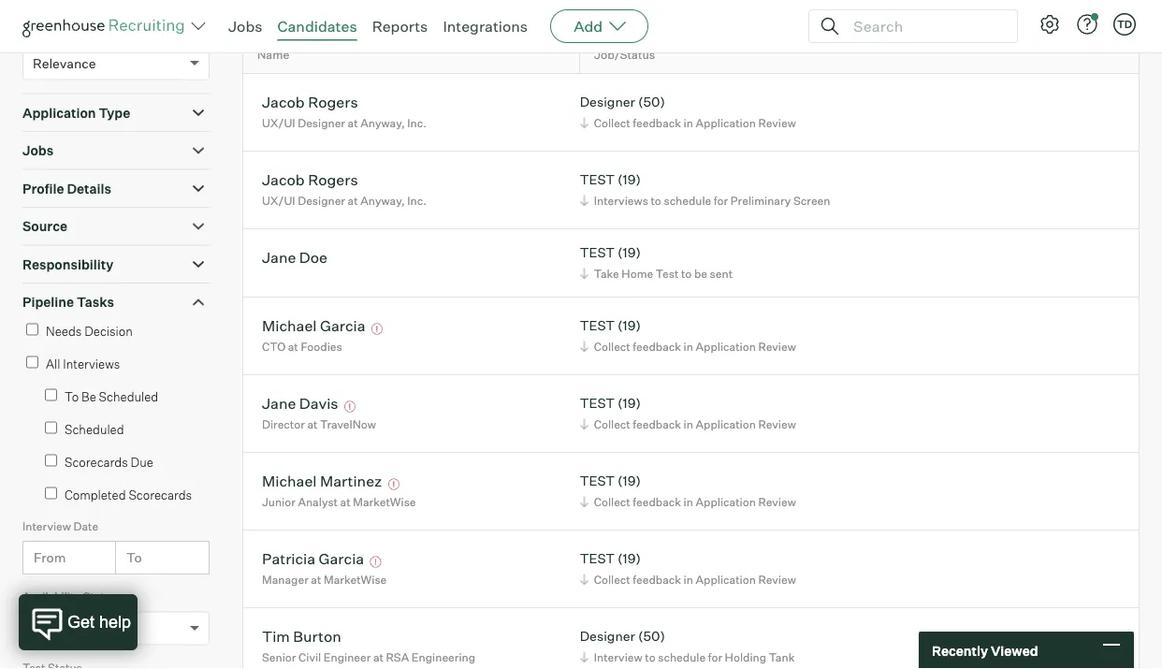Task type: vqa. For each thing, say whether or not it's contained in the screenshot.
1st Collect Feedback In Application Review Link from the top
yes



Task type: describe. For each thing, give the bounding box(es) containing it.
open jobs
[[338, 4, 399, 19]]

interviews inside test (19) interviews to schedule for preliminary screen
[[594, 193, 648, 207]]

screen
[[793, 193, 830, 207]]

(includes
[[22, 21, 70, 35]]

jane davis has been in application review for more than 5 days image
[[342, 401, 358, 412]]

pipeline tasks
[[22, 294, 114, 310]]

cto at foodies
[[262, 339, 342, 353]]

jobs link
[[228, 17, 262, 36]]

tank
[[769, 650, 795, 664]]

test for michael garcia
[[580, 317, 615, 334]]

name
[[257, 47, 289, 62]]

junior analyst at marketwise
[[262, 495, 416, 509]]

type
[[99, 105, 130, 121]]

due
[[131, 454, 153, 469]]

test (19) interviews to schedule for preliminary screen
[[580, 171, 830, 207]]

responsibility
[[22, 256, 113, 272]]

(19) for michael martinez
[[618, 473, 641, 489]]

application type
[[22, 105, 130, 121]]

take
[[594, 266, 619, 280]]

review for patricia garcia
[[758, 572, 796, 586]]

test for patricia garcia
[[580, 550, 615, 567]]

completed scorecards
[[65, 487, 192, 502]]

test
[[656, 266, 679, 280]]

sent
[[710, 266, 733, 280]]

collect feedback in application review link for jane davis
[[577, 415, 801, 433]]

michael garcia link
[[262, 316, 365, 338]]

and
[[119, 21, 139, 35]]

0 vertical spatial scheduled
[[99, 389, 158, 404]]

review inside the designer (50) collect feedback in application review
[[758, 116, 796, 130]]

jane davis link
[[262, 394, 338, 415]]

test (19) take home test to be sent
[[580, 244, 733, 280]]

td button
[[1110, 9, 1140, 39]]

jane davis
[[262, 394, 338, 412]]

designer (50) collect feedback in application review
[[580, 94, 796, 130]]

1 vertical spatial marketwise
[[324, 572, 387, 586]]

to for (50)
[[645, 650, 656, 664]]

status
[[83, 590, 117, 604]]

Needs Decision checkbox
[[26, 323, 38, 336]]

all for all
[[33, 620, 49, 637]]

jacob rogers link for test
[[262, 170, 358, 192]]

director at travelnow
[[262, 417, 376, 431]]

integrations link
[[443, 17, 528, 36]]

feedback for michael garcia
[[633, 339, 681, 353]]

(50) for designer (50) collect feedback in application review
[[638, 94, 665, 110]]

availability
[[22, 590, 80, 604]]

Scheduled checkbox
[[45, 422, 57, 434]]

test for jane davis
[[580, 395, 615, 411]]

0 vertical spatial marketwise
[[353, 495, 416, 509]]

michael martinez link
[[262, 471, 382, 493]]

doe
[[299, 248, 328, 266]]

cto
[[262, 339, 286, 353]]

(19) for patricia garcia
[[618, 550, 641, 567]]

2 horizontal spatial jobs
[[372, 4, 399, 19]]

candidates link
[[277, 17, 357, 36]]

in for michael garcia
[[684, 339, 693, 353]]

test inside test (19) take home test to be sent
[[580, 244, 615, 261]]

needs
[[46, 323, 82, 338]]

civil
[[299, 650, 321, 664]]

ux/ui for test (19)
[[262, 193, 295, 207]]

in for jane davis
[[684, 417, 693, 431]]

test inside test (19) interviews to schedule for preliminary screen
[[580, 171, 615, 188]]

patricia
[[262, 549, 315, 568]]

Scorecards Due checkbox
[[45, 454, 57, 467]]

collect for michael martinez
[[594, 495, 630, 509]]

application for jane davis
[[696, 417, 756, 431]]

be
[[694, 266, 707, 280]]

schedule for (50)
[[658, 650, 706, 664]]

director
[[262, 417, 305, 431]]

inc. for designer (50)
[[407, 116, 427, 130]]

job/status
[[594, 47, 655, 62]]

collect for michael garcia
[[594, 339, 630, 353]]

jacob for designer
[[262, 92, 305, 111]]

decision
[[84, 323, 133, 338]]

feedback inside the designer (50) collect feedback in application review
[[633, 116, 681, 130]]

rsa
[[386, 650, 409, 664]]

interview inside designer (50) interview to schedule for holding tank
[[594, 650, 643, 664]]

in for michael martinez
[[684, 495, 693, 509]]

designer (50) interview to schedule for holding tank
[[580, 628, 795, 664]]

michael garcia
[[262, 316, 365, 335]]

candidates
[[277, 17, 357, 36]]

michael for michael garcia
[[262, 316, 317, 335]]

anyway, for designer
[[361, 116, 405, 130]]

0 vertical spatial scorecards
[[65, 454, 128, 469]]

interview date
[[22, 519, 98, 533]]

details
[[67, 180, 111, 197]]

interviews to schedule for preliminary screen link
[[577, 192, 835, 209]]

availability status element
[[22, 588, 210, 658]]

burton
[[293, 627, 341, 645]]

tim
[[262, 627, 290, 645]]

profile
[[22, 180, 64, 197]]

be
[[81, 389, 96, 404]]

tasks
[[77, 294, 114, 310]]

To Be Scheduled checkbox
[[45, 389, 57, 401]]

add button
[[550, 9, 649, 43]]

patricia garcia link
[[262, 549, 364, 571]]

to be scheduled
[[65, 389, 158, 404]]

preliminary
[[731, 193, 791, 207]]

home
[[622, 266, 653, 280]]

all interviews
[[46, 356, 120, 371]]

engineer
[[324, 650, 371, 664]]

reports link
[[372, 17, 428, 36]]

notes)
[[141, 21, 174, 35]]

jane for jane davis
[[262, 394, 296, 412]]

1 horizontal spatial jobs
[[228, 17, 262, 36]]

0 vertical spatial interview
[[22, 519, 71, 533]]

patricia garcia has been in application review for more than 5 days image
[[367, 556, 384, 568]]

designer inside designer (50) interview to schedule for holding tank
[[580, 628, 635, 644]]

0 horizontal spatial jobs
[[22, 142, 54, 159]]



Task type: locate. For each thing, give the bounding box(es) containing it.
collect for patricia garcia
[[594, 572, 630, 586]]

(50) inside the designer (50) collect feedback in application review
[[638, 94, 665, 110]]

1 (19) from the top
[[618, 171, 641, 188]]

garcia inside patricia garcia link
[[319, 549, 364, 568]]

0 vertical spatial rogers
[[308, 92, 358, 111]]

interviews
[[594, 193, 648, 207], [63, 356, 120, 371]]

(19) for michael garcia
[[618, 317, 641, 334]]

2 rogers from the top
[[308, 170, 358, 189]]

scheduled
[[99, 389, 158, 404], [65, 422, 124, 437]]

1 (50) from the top
[[638, 94, 665, 110]]

inc. for test (19)
[[407, 193, 427, 207]]

michael
[[262, 316, 317, 335], [262, 471, 317, 490]]

1 in from the top
[[684, 116, 693, 130]]

to inside test (19) interviews to schedule for preliminary screen
[[651, 193, 661, 207]]

5 feedback from the top
[[633, 572, 681, 586]]

collect feedback in application review link for patricia garcia
[[577, 571, 801, 588]]

(19) for jane davis
[[618, 395, 641, 411]]

test (19) collect feedback in application review for michael garcia
[[580, 317, 796, 353]]

1 vertical spatial for
[[708, 650, 722, 664]]

from
[[34, 549, 66, 566]]

jacob rogers ux/ui designer at anyway, inc. for test
[[262, 170, 427, 207]]

take home test to be sent link
[[577, 265, 737, 282]]

source
[[22, 218, 67, 235]]

anyway,
[[361, 116, 405, 130], [361, 193, 405, 207]]

review for jane davis
[[758, 417, 796, 431]]

recently viewed
[[932, 642, 1038, 659]]

2 vertical spatial to
[[645, 650, 656, 664]]

4 collect from the top
[[594, 495, 630, 509]]

jane for jane doe
[[262, 248, 296, 266]]

scorecards
[[65, 454, 128, 469], [129, 487, 192, 502]]

1 vertical spatial to
[[681, 266, 692, 280]]

davis
[[299, 394, 338, 412]]

recently
[[932, 642, 988, 659]]

1 vertical spatial inc.
[[407, 193, 427, 207]]

1 vertical spatial jacob rogers link
[[262, 170, 358, 192]]

1 jacob rogers ux/ui designer at anyway, inc. from the top
[[262, 92, 427, 130]]

designer inside the designer (50) collect feedback in application review
[[580, 94, 635, 110]]

1 horizontal spatial interviews
[[594, 193, 648, 207]]

1 vertical spatial interview
[[594, 650, 643, 664]]

1 vertical spatial michael
[[262, 471, 317, 490]]

5 test from the top
[[580, 473, 615, 489]]

2 feedback from the top
[[633, 339, 681, 353]]

collect feedback in application review link for michael martinez
[[577, 493, 801, 511]]

to for to be scheduled
[[65, 389, 79, 404]]

garcia up manager at marketwise
[[319, 549, 364, 568]]

(50)
[[638, 94, 665, 110], [638, 628, 665, 644]]

michael martinez
[[262, 471, 382, 490]]

test (19) collect feedback in application review for michael martinez
[[580, 473, 796, 509]]

engineering
[[412, 650, 475, 664]]

scorecards due
[[65, 454, 153, 469]]

0 vertical spatial all
[[46, 356, 60, 371]]

feedback for michael martinez
[[633, 495, 681, 509]]

review for michael martinez
[[758, 495, 796, 509]]

0 vertical spatial ux/ui
[[262, 116, 295, 130]]

1 vertical spatial scorecards
[[129, 487, 192, 502]]

2 michael from the top
[[262, 471, 317, 490]]

jobs right open
[[372, 4, 399, 19]]

1 michael from the top
[[262, 316, 317, 335]]

1 test from the top
[[580, 171, 615, 188]]

application
[[22, 105, 96, 121], [696, 116, 756, 130], [696, 339, 756, 353], [696, 417, 756, 431], [696, 495, 756, 509], [696, 572, 756, 586]]

michael martinez has been in application review for more than 5 days image
[[385, 479, 402, 490]]

collect for jane davis
[[594, 417, 630, 431]]

reports
[[372, 17, 428, 36]]

0 vertical spatial schedule
[[664, 193, 711, 207]]

viewed
[[991, 642, 1038, 659]]

(50) down job/status
[[638, 94, 665, 110]]

foodies
[[301, 339, 342, 353]]

for inside designer (50) interview to schedule for holding tank
[[708, 650, 722, 664]]

greenhouse recruiting image
[[22, 15, 191, 37]]

schedule left holding
[[658, 650, 706, 664]]

1 horizontal spatial to
[[126, 549, 142, 566]]

0 vertical spatial michael
[[262, 316, 317, 335]]

5 in from the top
[[684, 572, 693, 586]]

2 jacob from the top
[[262, 170, 305, 189]]

3 test from the top
[[580, 317, 615, 334]]

1 vertical spatial schedule
[[658, 650, 706, 664]]

6 test from the top
[[580, 550, 615, 567]]

review for michael garcia
[[758, 339, 796, 353]]

application for michael martinez
[[696, 495, 756, 509]]

jacob rogers link for designer
[[262, 92, 358, 114]]

2 jacob rogers ux/ui designer at anyway, inc. from the top
[[262, 170, 427, 207]]

3 (19) from the top
[[618, 317, 641, 334]]

0 vertical spatial interviews
[[594, 193, 648, 207]]

ux/ui
[[262, 116, 295, 130], [262, 193, 295, 207]]

integrations
[[443, 17, 528, 36]]

jacob rogers ux/ui designer at anyway, inc. for designer
[[262, 92, 427, 130]]

to
[[651, 193, 661, 207], [681, 266, 692, 280], [645, 650, 656, 664]]

0 vertical spatial garcia
[[320, 316, 365, 335]]

1 vertical spatial rogers
[[308, 170, 358, 189]]

to down completed scorecards
[[126, 549, 142, 566]]

jane
[[262, 248, 296, 266], [262, 394, 296, 412]]

jane inside jane doe link
[[262, 248, 296, 266]]

1 vertical spatial jane
[[262, 394, 296, 412]]

jacob rogers ux/ui designer at anyway, inc.
[[262, 92, 427, 130], [262, 170, 427, 207]]

for for (19)
[[714, 193, 728, 207]]

collect feedback in application review link
[[577, 114, 801, 132], [577, 338, 801, 355], [577, 415, 801, 433], [577, 493, 801, 511], [577, 571, 801, 588]]

jacob rogers link
[[262, 92, 358, 114], [262, 170, 358, 192]]

1 vertical spatial garcia
[[319, 549, 364, 568]]

ux/ui up jane doe
[[262, 193, 295, 207]]

3 in from the top
[[684, 417, 693, 431]]

1 vertical spatial ux/ui
[[262, 193, 295, 207]]

collect feedback in application review link for michael garcia
[[577, 338, 801, 355]]

relevance option
[[33, 55, 96, 71]]

schedule for (19)
[[664, 193, 711, 207]]

scorecards up the completed
[[65, 454, 128, 469]]

2 review from the top
[[758, 339, 796, 353]]

in inside the designer (50) collect feedback in application review
[[684, 116, 693, 130]]

for left holding
[[708, 650, 722, 664]]

completed
[[65, 487, 126, 502]]

at inside tim burton senior civil engineer at rsa engineering
[[373, 650, 384, 664]]

0 vertical spatial (50)
[[638, 94, 665, 110]]

1 test (19) collect feedback in application review from the top
[[580, 317, 796, 353]]

0 horizontal spatial interview
[[22, 519, 71, 533]]

garcia
[[320, 316, 365, 335], [319, 549, 364, 568]]

collect inside the designer (50) collect feedback in application review
[[594, 116, 630, 130]]

5 (19) from the top
[[618, 473, 641, 489]]

date
[[73, 519, 98, 533]]

active
[[255, 4, 291, 19]]

3 collect from the top
[[594, 417, 630, 431]]

collect
[[594, 116, 630, 130], [594, 339, 630, 353], [594, 417, 630, 431], [594, 495, 630, 509], [594, 572, 630, 586]]

1 vertical spatial jacob
[[262, 170, 305, 189]]

pipeline
[[22, 294, 74, 310]]

jane up director
[[262, 394, 296, 412]]

1 anyway, from the top
[[361, 116, 405, 130]]

interview to schedule for holding tank link
[[577, 648, 799, 666]]

4 test from the top
[[580, 395, 615, 411]]

travelnow
[[320, 417, 376, 431]]

holding
[[725, 650, 766, 664]]

1 horizontal spatial scorecards
[[129, 487, 192, 502]]

needs decision
[[46, 323, 133, 338]]

test (19) collect feedback in application review for patricia garcia
[[580, 550, 796, 586]]

feedback for jane davis
[[633, 417, 681, 431]]

2 anyway, from the top
[[361, 193, 405, 207]]

3 review from the top
[[758, 417, 796, 431]]

michael garcia has been in application review for more than 5 days image
[[369, 323, 386, 335]]

garcia for michael garcia
[[320, 316, 365, 335]]

1 collect feedback in application review link from the top
[[577, 114, 801, 132]]

anyway, for test
[[361, 193, 405, 207]]

1 vertical spatial scheduled
[[65, 422, 124, 437]]

jobs up profile
[[22, 142, 54, 159]]

garcia up foodies
[[320, 316, 365, 335]]

marketwise
[[353, 495, 416, 509], [324, 572, 387, 586]]

(19) inside test (19) interviews to schedule for preliminary screen
[[618, 171, 641, 188]]

jane left doe
[[262, 248, 296, 266]]

for left the preliminary
[[714, 193, 728, 207]]

5 collect feedback in application review link from the top
[[577, 571, 801, 588]]

1 vertical spatial all
[[33, 620, 49, 637]]

0 vertical spatial to
[[65, 389, 79, 404]]

jacob down name
[[262, 92, 305, 111]]

ux/ui for designer (50)
[[262, 116, 295, 130]]

for
[[714, 193, 728, 207], [708, 650, 722, 664]]

michael up cto at foodies
[[262, 316, 317, 335]]

garcia for patricia garcia
[[319, 549, 364, 568]]

junior
[[262, 495, 296, 509]]

to inside test (19) take home test to be sent
[[681, 266, 692, 280]]

0 vertical spatial for
[[714, 193, 728, 207]]

2 (19) from the top
[[618, 244, 641, 261]]

0 vertical spatial jacob rogers link
[[262, 92, 358, 114]]

1 rogers from the top
[[308, 92, 358, 111]]

test (19) collect feedback in application review for jane davis
[[580, 395, 796, 431]]

0 horizontal spatial to
[[65, 389, 79, 404]]

1 inc. from the top
[[407, 116, 427, 130]]

michael inside michael garcia link
[[262, 316, 317, 335]]

0 vertical spatial anyway,
[[361, 116, 405, 130]]

jacob rogers ux/ui designer at anyway, inc. up doe
[[262, 170, 427, 207]]

2 jacob rogers link from the top
[[262, 170, 358, 192]]

jacob rogers ux/ui designer at anyway, inc. down candidates at left
[[262, 92, 427, 130]]

1 vertical spatial to
[[126, 549, 142, 566]]

4 (19) from the top
[[618, 395, 641, 411]]

jacob up jane doe
[[262, 170, 305, 189]]

rogers up doe
[[308, 170, 358, 189]]

1 jacob rogers link from the top
[[262, 92, 358, 114]]

scheduled down be
[[65, 422, 124, 437]]

to inside designer (50) interview to schedule for holding tank
[[645, 650, 656, 664]]

patricia garcia
[[262, 549, 364, 568]]

0 vertical spatial inc.
[[407, 116, 427, 130]]

2 collect feedback in application review link from the top
[[577, 338, 801, 355]]

rogers for test
[[308, 170, 358, 189]]

2 collect from the top
[[594, 339, 630, 353]]

5 review from the top
[[758, 572, 796, 586]]

garcia inside michael garcia link
[[320, 316, 365, 335]]

scorecards down due
[[129, 487, 192, 502]]

analyst
[[298, 495, 338, 509]]

1 vertical spatial (50)
[[638, 628, 665, 644]]

for inside test (19) interviews to schedule for preliminary screen
[[714, 193, 728, 207]]

5 collect from the top
[[594, 572, 630, 586]]

schedule inside test (19) interviews to schedule for preliminary screen
[[664, 193, 711, 207]]

in for patricia garcia
[[684, 572, 693, 586]]

0 vertical spatial jacob
[[262, 92, 305, 111]]

jacob
[[262, 92, 305, 111], [262, 170, 305, 189]]

td button
[[1114, 13, 1136, 36]]

1 ux/ui from the top
[[262, 116, 295, 130]]

schedule up test (19) take home test to be sent at the top
[[664, 193, 711, 207]]

resumes
[[72, 21, 117, 35]]

1 collect from the top
[[594, 116, 630, 130]]

1 horizontal spatial interview
[[594, 650, 643, 664]]

6 (19) from the top
[[618, 550, 641, 567]]

ux/ui down name
[[262, 116, 295, 130]]

jacob rogers link up doe
[[262, 170, 358, 192]]

application for michael garcia
[[696, 339, 756, 353]]

1 vertical spatial interviews
[[63, 356, 120, 371]]

(50) inside designer (50) interview to schedule for holding tank
[[638, 628, 665, 644]]

schedule inside designer (50) interview to schedule for holding tank
[[658, 650, 706, 664]]

all down "availability"
[[33, 620, 49, 637]]

1 review from the top
[[758, 116, 796, 130]]

jacob rogers link down name
[[262, 92, 358, 114]]

(19) inside test (19) take home test to be sent
[[618, 244, 641, 261]]

Completed Scorecards checkbox
[[45, 487, 57, 499]]

manager
[[262, 572, 309, 586]]

4 feedback from the top
[[633, 495, 681, 509]]

feedback
[[633, 116, 681, 130], [633, 339, 681, 353], [633, 417, 681, 431], [633, 495, 681, 509], [633, 572, 681, 586]]

2 (50) from the top
[[638, 628, 665, 644]]

scheduled right be
[[99, 389, 158, 404]]

1 jane from the top
[[262, 248, 296, 266]]

michael for michael martinez
[[262, 471, 317, 490]]

0 horizontal spatial scorecards
[[65, 454, 128, 469]]

jobs up name
[[228, 17, 262, 36]]

3 test (19) collect feedback in application review from the top
[[580, 473, 796, 509]]

All Interviews checkbox
[[26, 356, 38, 368]]

all right all interviews "checkbox"
[[46, 356, 60, 371]]

inc.
[[407, 116, 427, 130], [407, 193, 427, 207]]

rogers for designer
[[308, 92, 358, 111]]

profile details
[[22, 180, 111, 197]]

test
[[580, 171, 615, 188], [580, 244, 615, 261], [580, 317, 615, 334], [580, 395, 615, 411], [580, 473, 615, 489], [580, 550, 615, 567]]

Search text field
[[849, 13, 1000, 40]]

application for patricia garcia
[[696, 572, 756, 586]]

open
[[338, 4, 369, 19]]

1 vertical spatial jacob rogers ux/ui designer at anyway, inc.
[[262, 170, 427, 207]]

4 in from the top
[[684, 495, 693, 509]]

2 test (19) collect feedback in application review from the top
[[580, 395, 796, 431]]

michael up junior
[[262, 471, 317, 490]]

marketwise down the 'patricia garcia has been in application review for more than 5 days' "icon"
[[324, 572, 387, 586]]

all for all interviews
[[46, 356, 60, 371]]

marketwise down michael martinez has been in application review for more than 5 days icon
[[353, 495, 416, 509]]

michael inside michael martinez link
[[262, 471, 317, 490]]

2 test from the top
[[580, 244, 615, 261]]

configure image
[[1039, 13, 1061, 36]]

interviews down needs decision
[[63, 356, 120, 371]]

(includes resumes and notes)
[[22, 21, 174, 35]]

test for michael martinez
[[580, 473, 615, 489]]

4 test (19) collect feedback in application review from the top
[[580, 550, 796, 586]]

rogers
[[308, 92, 358, 111], [308, 170, 358, 189]]

2 inc. from the top
[[407, 193, 427, 207]]

to left be
[[65, 389, 79, 404]]

2 jane from the top
[[262, 394, 296, 412]]

0 vertical spatial to
[[651, 193, 661, 207]]

designer
[[580, 94, 635, 110], [298, 116, 345, 130], [298, 193, 345, 207], [580, 628, 635, 644]]

jane inside 'link'
[[262, 394, 296, 412]]

to for to
[[126, 549, 142, 566]]

availability status
[[22, 590, 117, 604]]

for for (50)
[[708, 650, 722, 664]]

review
[[758, 116, 796, 130], [758, 339, 796, 353], [758, 417, 796, 431], [758, 495, 796, 509], [758, 572, 796, 586]]

(50) for designer (50) interview to schedule for holding tank
[[638, 628, 665, 644]]

2 in from the top
[[684, 339, 693, 353]]

martinez
[[320, 471, 382, 490]]

(50) up interview to schedule for holding tank link
[[638, 628, 665, 644]]

at
[[348, 116, 358, 130], [348, 193, 358, 207], [288, 339, 298, 353], [307, 417, 318, 431], [340, 495, 351, 509], [311, 572, 321, 586], [373, 650, 384, 664]]

schedule
[[664, 193, 711, 207], [658, 650, 706, 664]]

application inside the designer (50) collect feedback in application review
[[696, 116, 756, 130]]

1 vertical spatial anyway,
[[361, 193, 405, 207]]

tim burton senior civil engineer at rsa engineering
[[262, 627, 475, 664]]

senior
[[262, 650, 296, 664]]

add
[[574, 17, 603, 36]]

all inside "availability status" element
[[33, 620, 49, 637]]

feedback for patricia garcia
[[633, 572, 681, 586]]

1 feedback from the top
[[633, 116, 681, 130]]

0 vertical spatial jacob rogers ux/ui designer at anyway, inc.
[[262, 92, 427, 130]]

0 vertical spatial jane
[[262, 248, 296, 266]]

relevance
[[33, 55, 96, 71]]

4 review from the top
[[758, 495, 796, 509]]

1 jacob from the top
[[262, 92, 305, 111]]

2 ux/ui from the top
[[262, 193, 295, 207]]

3 feedback from the top
[[633, 417, 681, 431]]

jane doe
[[262, 248, 328, 266]]

interviews up test (19) take home test to be sent at the top
[[594, 193, 648, 207]]

rogers down candidates "link"
[[308, 92, 358, 111]]

to for (19)
[[651, 193, 661, 207]]

0 horizontal spatial interviews
[[63, 356, 120, 371]]

3 collect feedback in application review link from the top
[[577, 415, 801, 433]]

tim burton link
[[262, 627, 341, 648]]

jacob for test
[[262, 170, 305, 189]]

4 collect feedback in application review link from the top
[[577, 493, 801, 511]]

td
[[1117, 18, 1132, 30]]



